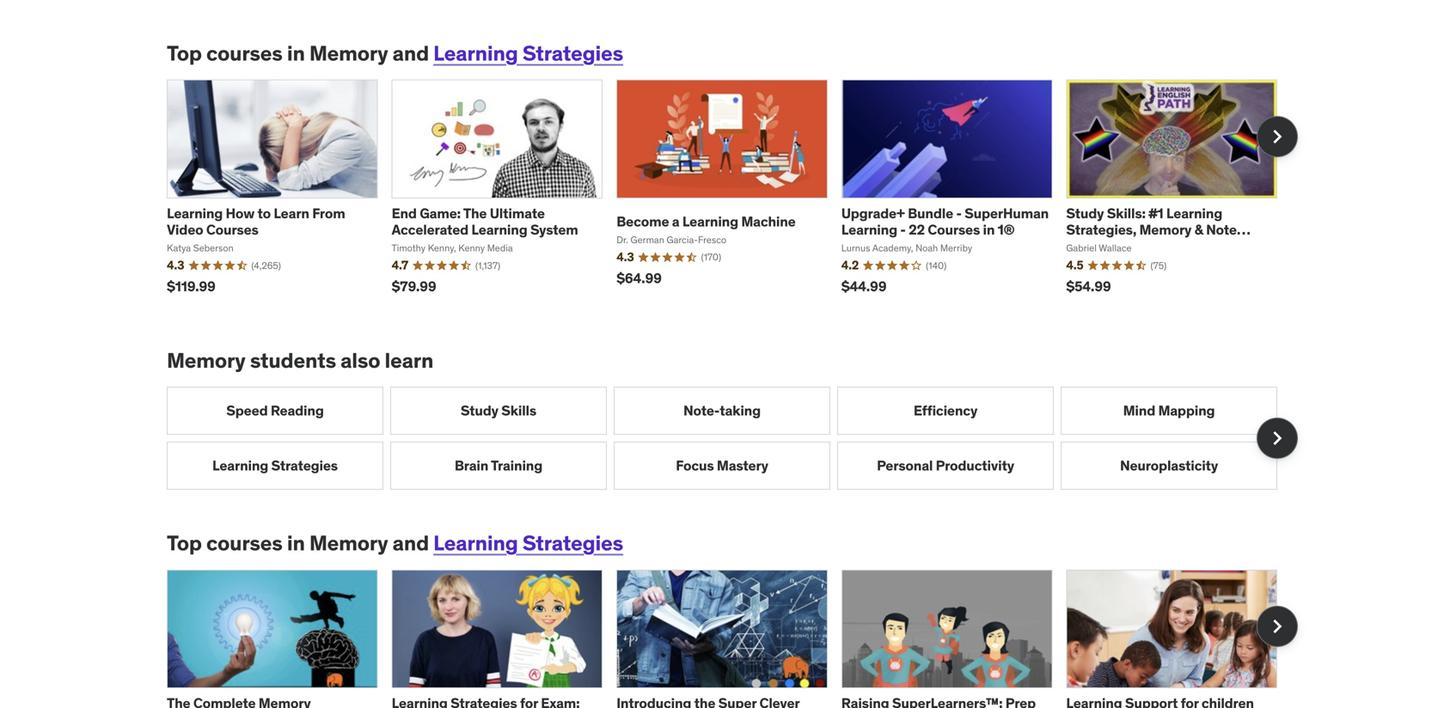 Task type: describe. For each thing, give the bounding box(es) containing it.
learning inside end game: the ultimate accelerated learning system
[[471, 221, 527, 239]]

upgrade+ bundle - superhuman learning - 22 courses in 1® link
[[841, 204, 1049, 239]]

22
[[909, 221, 925, 239]]

1 and from the top
[[393, 40, 429, 66]]

1 horizontal spatial -
[[956, 204, 962, 222]]

study skills link
[[390, 387, 607, 435]]

carousel element for the bottommost the learning strategies "link"
[[167, 570, 1298, 708]]

become
[[616, 213, 669, 230]]

speed reading link
[[167, 387, 383, 435]]

courses for carousel element containing learning how to learn from video courses
[[206, 40, 283, 66]]

upgrade+
[[841, 204, 905, 222]]

note-
[[683, 402, 720, 420]]

#1
[[1149, 204, 1163, 222]]

mapping
[[1158, 402, 1215, 420]]

brain training link
[[390, 442, 607, 490]]

focus mastery
[[676, 457, 768, 475]]

top courses in memory and learning strategies for the bottommost the learning strategies "link"
[[167, 531, 623, 556]]

strategies inside "link"
[[271, 457, 338, 475]]

personal productivity
[[877, 457, 1014, 475]]

skills
[[501, 402, 536, 420]]

efficiency
[[914, 402, 977, 420]]

0 vertical spatial learning strategies link
[[433, 40, 623, 66]]

training
[[491, 457, 542, 475]]

note-taking link
[[614, 387, 830, 435]]

skills:
[[1107, 204, 1146, 222]]

ultimate
[[490, 204, 545, 222]]

to
[[257, 204, 271, 222]]

carousel element for the learning strategies "link" to the top
[[167, 80, 1298, 307]]

note-taking
[[683, 402, 761, 420]]

learn
[[385, 348, 433, 373]]

the
[[463, 204, 487, 222]]

game:
[[420, 204, 461, 222]]

next image
[[1264, 613, 1291, 641]]

learning inside study skills: #1 learning strategies, memory & note taking
[[1166, 204, 1222, 222]]

top for carousel element containing learning how to learn from video courses
[[167, 40, 202, 66]]

strategies,
[[1066, 221, 1137, 239]]

learning strategies
[[212, 457, 338, 475]]

top courses in memory and learning strategies for the learning strategies "link" to the top
[[167, 40, 623, 66]]

study skills: #1 learning strategies, memory & note taking link
[[1066, 204, 1251, 255]]

video
[[167, 221, 203, 239]]

taking
[[1066, 237, 1109, 255]]

&
[[1194, 221, 1203, 239]]

end game: the ultimate accelerated learning system
[[392, 204, 578, 239]]

learning inside 'learning how to learn from video courses'
[[167, 204, 223, 222]]

mastery
[[717, 457, 768, 475]]

reading
[[271, 402, 324, 420]]

2 vertical spatial in
[[287, 531, 305, 556]]

study for study skills: #1 learning strategies, memory & note taking
[[1066, 204, 1104, 222]]

personal
[[877, 457, 933, 475]]

upgrade+ bundle - superhuman learning - 22 courses in 1®
[[841, 204, 1049, 239]]

taking
[[720, 402, 761, 420]]

neuroplasticity link
[[1061, 442, 1277, 490]]

how
[[226, 204, 255, 222]]

brain
[[455, 457, 488, 475]]

memory students also learn
[[167, 348, 433, 373]]

study for study skills
[[461, 402, 498, 420]]

strategies for the bottommost the learning strategies "link"
[[522, 531, 623, 556]]

courses inside upgrade+ bundle - superhuman learning - 22 courses in 1®
[[928, 221, 980, 239]]

mind mapping link
[[1061, 387, 1277, 435]]



Task type: locate. For each thing, give the bounding box(es) containing it.
1 courses from the left
[[206, 221, 258, 239]]

speed
[[226, 402, 268, 420]]

1 vertical spatial strategies
[[271, 457, 338, 475]]

carousel element containing speed reading
[[167, 387, 1298, 490]]

learning how to learn from video courses
[[167, 204, 345, 239]]

1 vertical spatial top
[[167, 531, 202, 556]]

study skills
[[461, 402, 536, 420]]

speed reading
[[226, 402, 324, 420]]

study
[[1066, 204, 1104, 222], [461, 402, 498, 420]]

in
[[287, 40, 305, 66], [983, 221, 995, 239], [287, 531, 305, 556]]

courses
[[206, 40, 283, 66], [206, 531, 283, 556]]

- left 22
[[900, 221, 906, 239]]

- right "bundle"
[[956, 204, 962, 222]]

note
[[1206, 221, 1237, 239]]

1 top courses in memory and learning strategies from the top
[[167, 40, 623, 66]]

a
[[672, 213, 679, 230]]

neuroplasticity
[[1120, 457, 1218, 475]]

top
[[167, 40, 202, 66], [167, 531, 202, 556]]

1 vertical spatial learning strategies link
[[167, 442, 383, 490]]

3 carousel element from the top
[[167, 570, 1298, 708]]

1®
[[998, 221, 1015, 239]]

top courses in memory and learning strategies
[[167, 40, 623, 66], [167, 531, 623, 556]]

1 top from the top
[[167, 40, 202, 66]]

top for the bottommost the learning strategies "link" carousel element
[[167, 531, 202, 556]]

next image for memory students also learn
[[1264, 425, 1291, 452]]

courses for the bottommost the learning strategies "link" carousel element
[[206, 531, 283, 556]]

learning
[[433, 40, 518, 66], [167, 204, 223, 222], [1166, 204, 1222, 222], [682, 213, 738, 230], [471, 221, 527, 239], [841, 221, 897, 239], [212, 457, 268, 475], [433, 531, 518, 556]]

0 vertical spatial courses
[[206, 40, 283, 66]]

focus
[[676, 457, 714, 475]]

1 next image from the top
[[1264, 123, 1291, 150]]

2 top courses in memory and learning strategies from the top
[[167, 531, 623, 556]]

learning how to learn from video courses link
[[167, 204, 345, 239]]

strategies
[[522, 40, 623, 66], [271, 457, 338, 475], [522, 531, 623, 556]]

0 vertical spatial top courses in memory and learning strategies
[[167, 40, 623, 66]]

0 vertical spatial and
[[393, 40, 429, 66]]

1 courses from the top
[[206, 40, 283, 66]]

1 vertical spatial top courses in memory and learning strategies
[[167, 531, 623, 556]]

-
[[956, 204, 962, 222], [900, 221, 906, 239]]

2 carousel element from the top
[[167, 387, 1298, 490]]

efficiency link
[[837, 387, 1054, 435]]

system
[[530, 221, 578, 239]]

learning strategies link
[[433, 40, 623, 66], [167, 442, 383, 490], [433, 531, 623, 556]]

brain training
[[455, 457, 542, 475]]

in inside upgrade+ bundle - superhuman learning - 22 courses in 1®
[[983, 221, 995, 239]]

2 vertical spatial strategies
[[522, 531, 623, 556]]

1 vertical spatial carousel element
[[167, 387, 1298, 490]]

courses right video
[[206, 221, 258, 239]]

focus mastery link
[[614, 442, 830, 490]]

1 carousel element from the top
[[167, 80, 1298, 307]]

1 horizontal spatial study
[[1066, 204, 1104, 222]]

accelerated
[[392, 221, 469, 239]]

mind mapping
[[1123, 402, 1215, 420]]

study inside study skills: #1 learning strategies, memory & note taking
[[1066, 204, 1104, 222]]

machine
[[741, 213, 796, 230]]

next image
[[1264, 123, 1291, 150], [1264, 425, 1291, 452]]

study up the "taking"
[[1066, 204, 1104, 222]]

learn
[[274, 204, 309, 222]]

memory
[[309, 40, 388, 66], [1139, 221, 1192, 239], [167, 348, 246, 373], [309, 531, 388, 556]]

become a learning machine link
[[616, 213, 796, 230]]

next image for and
[[1264, 123, 1291, 150]]

study skills: #1 learning strategies, memory & note taking
[[1066, 204, 1237, 255]]

2 next image from the top
[[1264, 425, 1291, 452]]

1 vertical spatial study
[[461, 402, 498, 420]]

personal productivity link
[[837, 442, 1054, 490]]

become a learning machine
[[616, 213, 796, 230]]

strategies for the learning strategies "link" to the top
[[522, 40, 623, 66]]

students
[[250, 348, 336, 373]]

1 vertical spatial and
[[393, 531, 429, 556]]

courses inside 'learning how to learn from video courses'
[[206, 221, 258, 239]]

2 courses from the left
[[928, 221, 980, 239]]

1 horizontal spatial courses
[[928, 221, 980, 239]]

courses
[[206, 221, 258, 239], [928, 221, 980, 239]]

0 vertical spatial top
[[167, 40, 202, 66]]

0 horizontal spatial study
[[461, 402, 498, 420]]

2 courses from the top
[[206, 531, 283, 556]]

1 vertical spatial in
[[983, 221, 995, 239]]

carousel element containing learning how to learn from video courses
[[167, 80, 1298, 307]]

0 vertical spatial carousel element
[[167, 80, 1298, 307]]

0 horizontal spatial -
[[900, 221, 906, 239]]

0 vertical spatial study
[[1066, 204, 1104, 222]]

2 top from the top
[[167, 531, 202, 556]]

memory inside study skills: #1 learning strategies, memory & note taking
[[1139, 221, 1192, 239]]

0 vertical spatial strategies
[[522, 40, 623, 66]]

bundle
[[908, 204, 953, 222]]

1 vertical spatial courses
[[206, 531, 283, 556]]

2 vertical spatial learning strategies link
[[433, 531, 623, 556]]

study left skills
[[461, 402, 498, 420]]

superhuman
[[965, 204, 1049, 222]]

0 vertical spatial in
[[287, 40, 305, 66]]

learning inside upgrade+ bundle - superhuman learning - 22 courses in 1®
[[841, 221, 897, 239]]

productivity
[[936, 457, 1014, 475]]

mind
[[1123, 402, 1155, 420]]

also
[[341, 348, 380, 373]]

courses right 22
[[928, 221, 980, 239]]

2 and from the top
[[393, 531, 429, 556]]

2 vertical spatial carousel element
[[167, 570, 1298, 708]]

and
[[393, 40, 429, 66], [393, 531, 429, 556]]

carousel element
[[167, 80, 1298, 307], [167, 387, 1298, 490], [167, 570, 1298, 708]]

end game: the ultimate accelerated learning system link
[[392, 204, 578, 239]]

1 vertical spatial next image
[[1264, 425, 1291, 452]]

0 vertical spatial next image
[[1264, 123, 1291, 150]]

0 horizontal spatial courses
[[206, 221, 258, 239]]

end
[[392, 204, 417, 222]]

from
[[312, 204, 345, 222]]



Task type: vqa. For each thing, say whether or not it's contained in the screenshot.
and
yes



